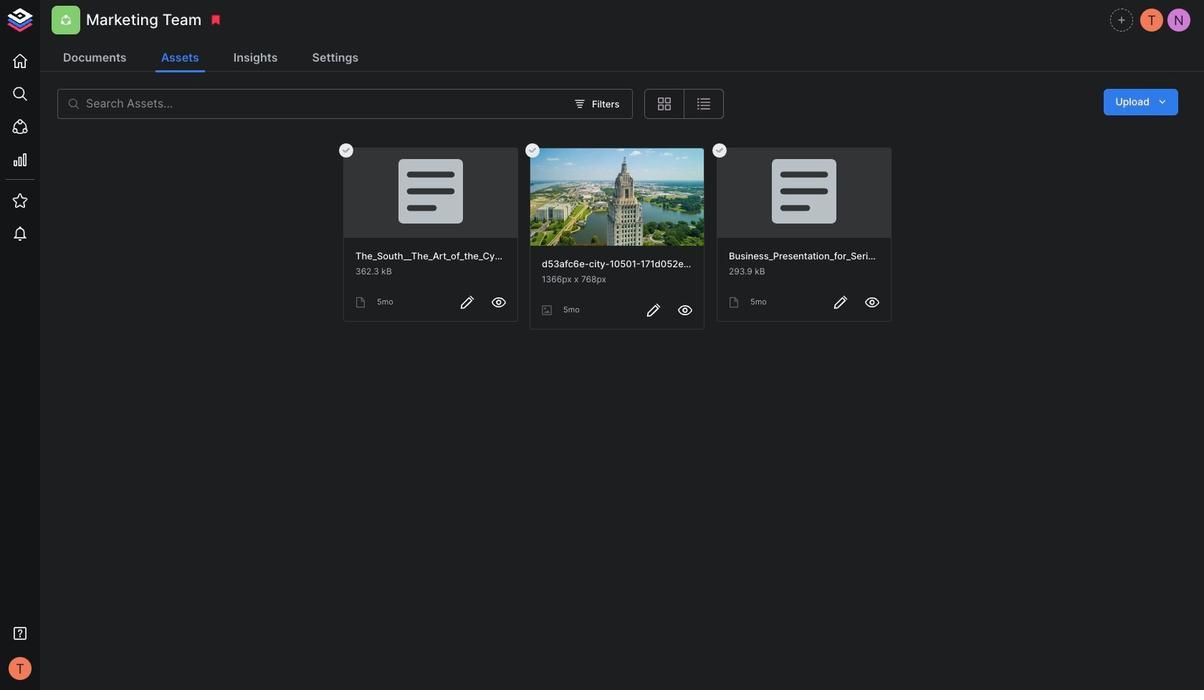 Task type: describe. For each thing, give the bounding box(es) containing it.
Search Assets... text field
[[86, 89, 566, 119]]



Task type: vqa. For each thing, say whether or not it's contained in the screenshot.
Search Assets... text field
yes



Task type: locate. For each thing, give the bounding box(es) containing it.
group
[[645, 89, 724, 119]]

remove bookmark image
[[210, 14, 223, 27]]



